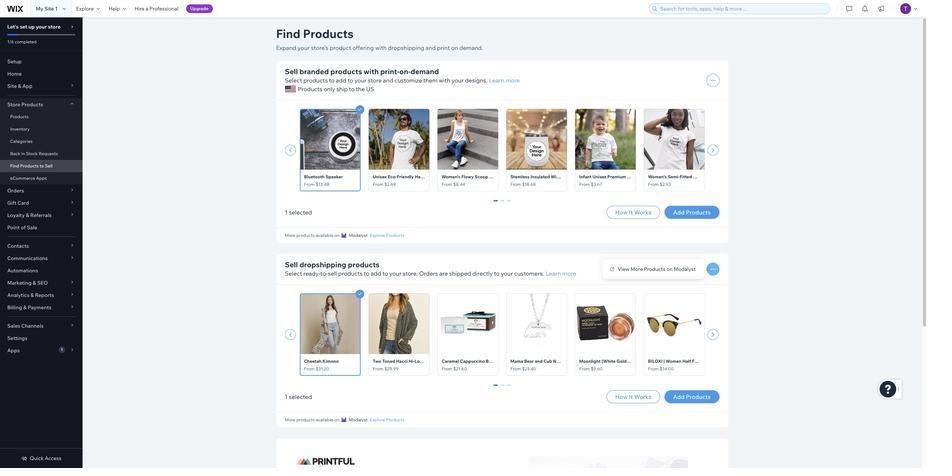 Task type: vqa. For each thing, say whether or not it's contained in the screenshot.
Point
yes



Task type: describe. For each thing, give the bounding box(es) containing it.
point
[[7, 225, 20, 231]]

to up only
[[329, 77, 335, 84]]

explore products for sell dropshipping products
[[370, 418, 405, 423]]

sell for sell dropshipping products select ready-to-sell products to add to your store. orders are shipped directly to your customers. learn more
[[285, 260, 298, 270]]

1 horizontal spatial store
[[368, 77, 382, 84]]

gift card
[[7, 200, 29, 206]]

2 vertical spatial with
[[439, 77, 450, 84]]

site inside popup button
[[7, 83, 17, 89]]

from inside unisex eco-friendly heavy cotton t-shirt from $2.69
[[373, 182, 384, 187]]

wine
[[551, 174, 562, 180]]

gold
[[617, 359, 627, 364]]

how for sell dropshipping products
[[615, 394, 628, 401]]

infant unisex premium soft t-shirt from $3.67
[[579, 174, 651, 187]]

how it works button for sell branded products with print-on-demand
[[607, 206, 660, 219]]

hire
[[135, 5, 144, 12]]

0 horizontal spatial add
[[336, 77, 346, 84]]

the
[[356, 85, 365, 93]]

add products for sell branded products with print-on-demand
[[673, 209, 711, 216]]

$2.69
[[385, 182, 396, 187]]

ecommerce
[[10, 176, 35, 181]]

1 vertical spatial apps
[[7, 348, 20, 354]]

modalyst link for sell dropshipping products
[[342, 417, 368, 424]]

are
[[439, 270, 448, 277]]

shirt for women's semi-fitted organic cotton t-shirt from $2.93
[[730, 174, 740, 180]]

infant
[[579, 174, 592, 180]]

moonlight (white gold peppermint) lip whip from $9.60
[[579, 359, 673, 372]]

works for sell branded products with print-on-demand
[[634, 209, 652, 216]]

& for analytics
[[31, 292, 34, 299]]

moonlight
[[579, 359, 601, 364]]

unisex inside unisex eco-friendly heavy cotton t-shirt from $2.69
[[373, 174, 387, 180]]

quick access button
[[21, 456, 61, 462]]

& for billing
[[23, 305, 27, 311]]

store's
[[311, 44, 328, 51]]

automations
[[7, 268, 38, 274]]

from inside women's flowy scoop muscle tank top from $8.44
[[442, 182, 452, 187]]

scoop
[[475, 174, 488, 180]]

products inside button
[[644, 266, 666, 273]]

Search for tools, apps, help & more... field
[[658, 4, 828, 14]]

home link
[[0, 68, 83, 80]]

cappuccino
[[460, 359, 485, 364]]

explore products for sell branded products with print-on-demand
[[370, 233, 405, 238]]

of
[[21, 225, 26, 231]]

women's for from
[[648, 174, 667, 180]]

add products button for sell branded products with print-on-demand
[[665, 206, 720, 219]]

products only ship to the us
[[298, 85, 374, 93]]

top
[[516, 174, 524, 180]]

more inside button
[[631, 266, 643, 273]]

find products to sell link
[[0, 160, 83, 172]]

find for find products expand your store's product offering with dropshipping and print on demand.
[[276, 26, 300, 41]]

1 select from the top
[[285, 77, 302, 84]]

insulated
[[531, 174, 550, 180]]

setup
[[7, 58, 22, 65]]

women's semi-fitted organic cotton t-shirt from $2.93
[[648, 174, 740, 187]]

$14.00
[[660, 367, 674, 372]]

analytics & reports button
[[0, 289, 83, 302]]

help button
[[104, 0, 130, 17]]

sales channels
[[7, 323, 44, 330]]

from down lip
[[648, 367, 659, 372]]

sale
[[27, 225, 37, 231]]

add inside sell dropshipping products select ready-to-sell products to add to your store. orders are shipped directly to your customers. learn more
[[371, 270, 381, 277]]

back in stock requests
[[10, 151, 58, 156]]

necklace
[[553, 359, 573, 364]]

my
[[36, 5, 43, 12]]

explore products link for sell branded products with print-on-demand
[[370, 233, 405, 239]]

sell dropshipping products select ready-to-sell products to add to your store. orders are shipped directly to your customers. learn more
[[285, 260, 577, 277]]

branded
[[300, 67, 329, 76]]

store.
[[403, 270, 418, 277]]

dropshipping inside find products expand your store's product offering with dropshipping and print on demand.
[[388, 44, 424, 51]]

set
[[20, 24, 27, 30]]

$9.60
[[591, 367, 603, 372]]

0 vertical spatial learn
[[489, 77, 504, 84]]

ecommerce apps
[[10, 176, 47, 181]]

$23.40
[[522, 367, 536, 372]]

$13.48
[[316, 182, 329, 187]]

find products to sell
[[10, 163, 53, 169]]

caramel cappuccino body butter from $21.60
[[442, 359, 511, 372]]

0 vertical spatial explore
[[76, 5, 94, 12]]

available for sell branded products with print-on-demand
[[316, 233, 333, 238]]

them
[[423, 77, 438, 84]]

channels
[[21, 323, 44, 330]]

ship
[[336, 85, 348, 93]]

more products available on for sell dropshipping products
[[285, 418, 340, 423]]

let's
[[7, 24, 19, 30]]

1 selected for sell branded products with print-on-demand
[[285, 209, 312, 216]]

pf logo color black 2 svg image
[[294, 457, 357, 467]]

more inside sell dropshipping products select ready-to-sell products to add to your store. orders are shipped directly to your customers. learn more
[[562, 270, 577, 277]]

learn inside sell dropshipping products select ready-to-sell products to add to your store. orders are shipped directly to your customers. learn more
[[546, 270, 561, 277]]

shirt inside infant unisex premium soft t-shirt from $3.67
[[641, 174, 651, 180]]

in
[[21, 151, 25, 156]]

automations link
[[0, 265, 83, 277]]

bluetooth speaker from $13.48
[[304, 174, 343, 187]]

loyalty
[[7, 212, 25, 219]]

it for sell branded products with print-on-demand
[[629, 209, 633, 216]]

modalyst for sell dropshipping products
[[349, 418, 368, 423]]

mama bear and cub necklace from $23.40
[[511, 359, 573, 372]]

select products to add to your store and customize them with your designs. learn more
[[285, 77, 520, 84]]

ecommerce apps link
[[0, 172, 83, 185]]

more products available on for sell branded products with print-on-demand
[[285, 233, 340, 238]]

your left designs.
[[452, 77, 464, 84]]

body
[[486, 359, 497, 364]]

back in stock requests link
[[0, 148, 83, 160]]

t- for unisex eco-friendly heavy cotton t-shirt
[[444, 174, 448, 180]]

hire a professional link
[[130, 0, 183, 17]]

how it works for sell branded products with print-on-demand
[[615, 209, 652, 216]]

find for find products to sell
[[10, 163, 19, 169]]

reports
[[35, 292, 54, 299]]

bluetooth
[[304, 174, 325, 180]]

friendly
[[397, 174, 414, 180]]

analytics & reports
[[7, 292, 54, 299]]

speaker
[[326, 174, 343, 180]]

1 vertical spatial with
[[364, 67, 379, 76]]

butter
[[498, 359, 511, 364]]

site & app button
[[0, 80, 83, 92]]

to up "ship"
[[348, 77, 353, 84]]

works for sell dropshipping products
[[634, 394, 652, 401]]

up
[[28, 24, 35, 30]]

stemless
[[511, 174, 530, 180]]

add for sell dropshipping products
[[673, 394, 685, 401]]

let's set up your store
[[7, 24, 61, 30]]

site & app
[[7, 83, 32, 89]]

contacts button
[[0, 240, 83, 252]]

& for marketing
[[33, 280, 36, 287]]

communications button
[[0, 252, 83, 265]]

explore products link for sell dropshipping products
[[370, 417, 405, 424]]

demand
[[411, 67, 439, 76]]

sidebar element
[[0, 17, 83, 469]]

modalyst inside button
[[674, 266, 696, 273]]

point of sale
[[7, 225, 37, 231]]

0 1 2 for sell branded products with print-on-demand
[[494, 200, 510, 207]]

help
[[109, 5, 120, 12]]

your up the at left
[[355, 77, 367, 84]]

modalyst for sell branded products with print-on-demand
[[349, 233, 368, 238]]

2 for sell branded products with print-on-demand
[[507, 200, 510, 207]]

to right sell
[[364, 270, 370, 277]]

$3.67
[[591, 182, 603, 187]]

seo
[[37, 280, 48, 287]]

0 vertical spatial site
[[44, 5, 54, 12]]

(white
[[602, 359, 616, 364]]

upgrade button
[[186, 4, 213, 13]]

to inside sidebar element
[[40, 163, 44, 169]]



Task type: locate. For each thing, give the bounding box(es) containing it.
eco-
[[388, 174, 397, 180]]

add products for sell dropshipping products
[[673, 394, 711, 401]]

add products button for sell dropshipping products
[[665, 391, 720, 404]]

dropshipping up on-
[[388, 44, 424, 51]]

0 vertical spatial apps
[[36, 176, 47, 181]]

from down infant
[[579, 182, 590, 187]]

1 horizontal spatial add
[[371, 270, 381, 277]]

store up 'us'
[[368, 77, 382, 84]]

bear
[[524, 359, 534, 364]]

products link
[[0, 111, 83, 123]]

cotton for organic
[[711, 174, 725, 180]]

1 vertical spatial add
[[673, 394, 685, 401]]

billing
[[7, 305, 22, 311]]

1 horizontal spatial learn
[[546, 270, 561, 277]]

1 women's from the left
[[442, 174, 461, 180]]

selected for sell branded products with print-on-demand
[[289, 209, 312, 216]]

0 vertical spatial add products
[[673, 209, 711, 216]]

2 2 from the top
[[507, 385, 510, 392]]

& left reports at the left bottom of page
[[31, 292, 34, 299]]

store down my site 1
[[48, 24, 61, 30]]

lip
[[655, 359, 661, 364]]

modalyst link for sell branded products with print-on-demand
[[342, 233, 368, 239]]

1 vertical spatial dropshipping
[[300, 260, 346, 270]]

from
[[304, 182, 315, 187], [373, 182, 384, 187], [442, 182, 452, 187], [511, 182, 521, 187], [579, 182, 590, 187], [648, 182, 659, 187], [304, 367, 315, 372], [373, 367, 384, 372], [442, 367, 452, 372], [511, 367, 521, 372], [579, 367, 590, 372], [648, 367, 659, 372]]

from inside women's semi-fitted organic cotton t-shirt from $2.93
[[648, 182, 659, 187]]

from inside stemless insulated wine tumbler from $18.68
[[511, 182, 521, 187]]

your left store's
[[298, 44, 310, 51]]

1 vertical spatial learn more link
[[546, 270, 577, 278]]

2 unisex from the left
[[593, 174, 607, 180]]

2 0 from the top
[[494, 385, 497, 392]]

1 unisex from the left
[[373, 174, 387, 180]]

2 vertical spatial explore
[[370, 418, 385, 423]]

card
[[17, 200, 29, 206]]

from down moonlight
[[579, 367, 590, 372]]

1 it from the top
[[629, 209, 633, 216]]

mama
[[511, 359, 523, 364]]

with inside find products expand your store's product offering with dropshipping and print on demand.
[[375, 44, 387, 51]]

select down branded
[[285, 77, 302, 84]]

your right the up
[[36, 24, 47, 30]]

0 vertical spatial 0 1 2
[[494, 200, 510, 207]]

0 vertical spatial modalyst
[[349, 233, 368, 238]]

0 horizontal spatial apps
[[7, 348, 20, 354]]

1 vertical spatial more
[[562, 270, 577, 277]]

shirt for unisex eco-friendly heavy cotton t-shirt from $2.69
[[448, 174, 458, 180]]

learn more link for sell dropshipping products
[[546, 270, 577, 278]]

find up expand
[[276, 26, 300, 41]]

shirt right organic
[[730, 174, 740, 180]]

1 vertical spatial store
[[368, 77, 382, 84]]

0 vertical spatial how it works
[[615, 209, 652, 216]]

2 women's from the left
[[648, 174, 667, 180]]

quick
[[30, 456, 44, 462]]

1 t- from the left
[[444, 174, 448, 180]]

1 vertical spatial more products available on
[[285, 418, 340, 423]]

0 horizontal spatial store
[[48, 24, 61, 30]]

0 down body
[[494, 385, 497, 392]]

learn more link right customers. at the bottom right of the page
[[546, 270, 577, 278]]

heavy
[[415, 174, 428, 180]]

$21.60
[[453, 367, 467, 372]]

1 add products button from the top
[[665, 206, 720, 219]]

0 vertical spatial sell
[[285, 67, 298, 76]]

with right offering
[[375, 44, 387, 51]]

from inside 'caramel cappuccino body butter from $21.60'
[[442, 367, 452, 372]]

more for sell branded products with print-on-demand
[[285, 233, 296, 238]]

3 t- from the left
[[726, 174, 730, 180]]

contacts
[[7, 243, 29, 250]]

us
[[366, 85, 374, 93]]

2 more products available on from the top
[[285, 418, 340, 423]]

to-
[[321, 270, 328, 277]]

0 1 2 down "butter"
[[494, 385, 510, 392]]

1 vertical spatial 2
[[507, 385, 510, 392]]

print
[[437, 44, 450, 51]]

how it works button down 'soft' at the top of page
[[607, 206, 660, 219]]

learn right customers. at the bottom right of the page
[[546, 270, 561, 277]]

from left the $8.44
[[442, 182, 452, 187]]

1 vertical spatial add
[[371, 270, 381, 277]]

and inside find products expand your store's product offering with dropshipping and print on demand.
[[426, 44, 436, 51]]

to right directly
[[494, 270, 500, 277]]

0 vertical spatial 2
[[507, 200, 510, 207]]

sell inside sidebar element
[[45, 163, 53, 169]]

2 it from the top
[[629, 394, 633, 401]]

1 more products available on from the top
[[285, 233, 340, 238]]

and left print
[[426, 44, 436, 51]]

from down caramel
[[442, 367, 452, 372]]

0 horizontal spatial t-
[[444, 174, 448, 180]]

how it works down 'soft' at the top of page
[[615, 209, 652, 216]]

cub
[[544, 359, 552, 364]]

2 horizontal spatial and
[[535, 359, 543, 364]]

how down infant unisex premium soft t-shirt from $3.67
[[615, 209, 628, 216]]

site down home
[[7, 83, 17, 89]]

2 selected from the top
[[289, 394, 312, 401]]

0 vertical spatial 0
[[494, 200, 497, 207]]

& right loyalty
[[26, 212, 29, 219]]

2 0 1 2 from the top
[[494, 385, 510, 392]]

0 horizontal spatial orders
[[7, 188, 24, 194]]

0 1 2 down muscle
[[494, 200, 510, 207]]

communications
[[7, 255, 48, 262]]

& left 'seo'
[[33, 280, 36, 287]]

unisex up $3.67
[[593, 174, 607, 180]]

t- inside infant unisex premium soft t-shirt from $3.67
[[637, 174, 641, 180]]

referrals
[[30, 212, 52, 219]]

shirt up the $8.44
[[448, 174, 458, 180]]

1/6
[[7, 39, 14, 45]]

store inside sidebar element
[[48, 24, 61, 30]]

& right billing
[[23, 305, 27, 311]]

shipped
[[449, 270, 471, 277]]

0 horizontal spatial unisex
[[373, 174, 387, 180]]

1 how it works button from the top
[[607, 206, 660, 219]]

t- right organic
[[726, 174, 730, 180]]

it for sell dropshipping products
[[629, 394, 633, 401]]

how it works
[[615, 209, 652, 216], [615, 394, 652, 401]]

cotton right heavy
[[429, 174, 443, 180]]

how it works down moonlight (white gold peppermint) lip whip from $9.60 on the bottom right of page
[[615, 394, 652, 401]]

how it works button down moonlight (white gold peppermint) lip whip from $9.60 on the bottom right of page
[[607, 391, 660, 404]]

apps down find products to sell link
[[36, 176, 47, 181]]

2 horizontal spatial t-
[[726, 174, 730, 180]]

how it works button for sell dropshipping products
[[607, 391, 660, 404]]

cheetah
[[304, 359, 322, 364]]

0 vertical spatial store
[[48, 24, 61, 30]]

2 explore products from the top
[[370, 418, 405, 423]]

0 horizontal spatial learn more link
[[489, 76, 520, 85]]

0 vertical spatial it
[[629, 209, 633, 216]]

1 shirt from the left
[[448, 174, 458, 180]]

t- inside unisex eco-friendly heavy cotton t-shirt from $2.69
[[444, 174, 448, 180]]

0 down women's flowy scoop muscle tank top from $8.44
[[494, 200, 497, 207]]

2 available from the top
[[316, 418, 333, 423]]

t-
[[444, 174, 448, 180], [637, 174, 641, 180], [726, 174, 730, 180]]

quick access
[[30, 456, 61, 462]]

store
[[7, 101, 20, 108]]

& inside dropdown button
[[26, 212, 29, 219]]

products
[[303, 26, 354, 41], [298, 85, 322, 93], [21, 101, 43, 108], [10, 114, 29, 120], [20, 163, 39, 169], [686, 209, 711, 216], [386, 233, 405, 238], [644, 266, 666, 273], [686, 394, 711, 401], [386, 418, 405, 423]]

& inside 'popup button'
[[23, 305, 27, 311]]

sell inside sell dropshipping products select ready-to-sell products to add to your store. orders are shipped directly to your customers. learn more
[[285, 260, 298, 270]]

more for sell dropshipping products
[[285, 418, 296, 423]]

selected for sell dropshipping products
[[289, 394, 312, 401]]

women's inside women's flowy scoop muscle tank top from $8.44
[[442, 174, 461, 180]]

with
[[375, 44, 387, 51], [364, 67, 379, 76], [439, 77, 450, 84]]

designs.
[[465, 77, 488, 84]]

apps inside ecommerce apps link
[[36, 176, 47, 181]]

2 add products button from the top
[[665, 391, 720, 404]]

0 vertical spatial modalyst link
[[342, 233, 368, 239]]

cotton for heavy
[[429, 174, 443, 180]]

2 modalyst link from the top
[[342, 417, 368, 424]]

it down moonlight (white gold peppermint) lip whip from $9.60 on the bottom right of page
[[629, 394, 633, 401]]

how it works button
[[607, 206, 660, 219], [607, 391, 660, 404]]

shirt inside unisex eco-friendly heavy cotton t-shirt from $2.69
[[448, 174, 458, 180]]

1 explore products link from the top
[[370, 233, 405, 239]]

0 for sell branded products with print-on-demand
[[494, 200, 497, 207]]

on-
[[400, 67, 411, 76]]

1 vertical spatial explore products link
[[370, 417, 405, 424]]

and left cub
[[535, 359, 543, 364]]

your inside find products expand your store's product offering with dropshipping and print on demand.
[[298, 44, 310, 51]]

muscle
[[489, 174, 504, 180]]

apps down settings
[[7, 348, 20, 354]]

dropshipping inside sell dropshipping products select ready-to-sell products to add to your store. orders are shipped directly to your customers. learn more
[[300, 260, 346, 270]]

0 horizontal spatial find
[[10, 163, 19, 169]]

learn more link for sell branded products with print-on-demand
[[489, 76, 520, 85]]

cotton right organic
[[711, 174, 725, 180]]

1 vertical spatial how it works button
[[607, 391, 660, 404]]

inventory
[[10, 126, 30, 132]]

2 add products from the top
[[673, 394, 711, 401]]

1 horizontal spatial women's
[[648, 174, 667, 180]]

1 horizontal spatial find
[[276, 26, 300, 41]]

products inside find products expand your store's product offering with dropshipping and print on demand.
[[303, 26, 354, 41]]

1 add from the top
[[673, 209, 685, 216]]

2 vertical spatial more
[[285, 418, 296, 423]]

peppermint)
[[628, 359, 654, 364]]

from down mama
[[511, 367, 521, 372]]

from down cheetah
[[304, 367, 315, 372]]

1 selected for sell dropshipping products
[[285, 394, 312, 401]]

women's for $8.44
[[442, 174, 461, 180]]

explore for sell dropshipping products
[[370, 418, 385, 423]]

2 vertical spatial modalyst
[[349, 418, 368, 423]]

site right my
[[44, 5, 54, 12]]

add left store. on the bottom of the page
[[371, 270, 381, 277]]

fitted
[[680, 174, 692, 180]]

learn more link
[[489, 76, 520, 85], [546, 270, 577, 278]]

kimono
[[323, 359, 339, 364]]

dropshipping up to-
[[300, 260, 346, 270]]

women's
[[442, 174, 461, 180], [648, 174, 667, 180]]

loyalty & referrals button
[[0, 209, 83, 222]]

t- for women's semi-fitted organic cotton t-shirt
[[726, 174, 730, 180]]

1 vertical spatial 1 selected
[[285, 394, 312, 401]]

2 1 selected from the top
[[285, 394, 312, 401]]

0 horizontal spatial site
[[7, 83, 17, 89]]

view more products on modalyst
[[618, 266, 696, 273]]

t- inside women's semi-fitted organic cotton t-shirt from $2.93
[[726, 174, 730, 180]]

from left $29.99
[[373, 367, 384, 372]]

whip
[[662, 359, 673, 364]]

products
[[331, 67, 362, 76], [303, 77, 328, 84], [296, 233, 315, 238], [348, 260, 380, 270], [338, 270, 363, 277], [296, 418, 315, 423]]

0 vertical spatial with
[[375, 44, 387, 51]]

select left ready-
[[285, 270, 302, 277]]

orders left are
[[419, 270, 438, 277]]

2 vertical spatial and
[[535, 359, 543, 364]]

1/6 completed
[[7, 39, 37, 45]]

explore for sell branded products with print-on-demand
[[370, 233, 385, 238]]

add down women's semi-fitted organic cotton t-shirt from $2.93
[[673, 209, 685, 216]]

women's up $2.93
[[648, 174, 667, 180]]

products inside dropdown button
[[21, 101, 43, 108]]

explore products link
[[370, 233, 405, 239], [370, 417, 405, 424]]

requests
[[39, 151, 58, 156]]

from inside moonlight (white gold peppermint) lip whip from $9.60
[[579, 367, 590, 372]]

1 vertical spatial 0 1 2
[[494, 385, 510, 392]]

1 1 selected from the top
[[285, 209, 312, 216]]

1 vertical spatial learn
[[546, 270, 561, 277]]

1 vertical spatial works
[[634, 394, 652, 401]]

0 vertical spatial and
[[426, 44, 436, 51]]

2 how from the top
[[615, 394, 628, 401]]

more
[[506, 77, 520, 84], [562, 270, 577, 277]]

1 how it works from the top
[[615, 209, 652, 216]]

1 vertical spatial add products
[[673, 394, 711, 401]]

only
[[324, 85, 335, 93]]

your inside sidebar element
[[36, 24, 47, 30]]

cotton inside women's semi-fitted organic cotton t-shirt from $2.93
[[711, 174, 725, 180]]

& left app
[[18, 83, 21, 89]]

0 horizontal spatial women's
[[442, 174, 461, 180]]

1 horizontal spatial shirt
[[641, 174, 651, 180]]

learn right designs.
[[489, 77, 504, 84]]

2 how it works button from the top
[[607, 391, 660, 404]]

categories link
[[0, 135, 83, 148]]

2 how it works from the top
[[615, 394, 652, 401]]

your left store. on the bottom of the page
[[389, 270, 402, 277]]

back
[[10, 151, 20, 156]]

your left customers. at the bottom right of the page
[[501, 270, 513, 277]]

0 vertical spatial selected
[[289, 209, 312, 216]]

women's inside women's semi-fitted organic cotton t-shirt from $2.93
[[648, 174, 667, 180]]

app
[[22, 83, 32, 89]]

1 selected from the top
[[289, 209, 312, 216]]

1 vertical spatial sell
[[45, 163, 53, 169]]

analytics
[[7, 292, 29, 299]]

1 vertical spatial it
[[629, 394, 633, 401]]

1 add products from the top
[[673, 209, 711, 216]]

2 select from the top
[[285, 270, 302, 277]]

0 vertical spatial find
[[276, 26, 300, 41]]

find products expand your store's product offering with dropshipping and print on demand.
[[276, 26, 483, 51]]

find inside find products expand your store's product offering with dropshipping and print on demand.
[[276, 26, 300, 41]]

0 vertical spatial works
[[634, 209, 652, 216]]

0 vertical spatial add
[[336, 77, 346, 84]]

from inside mama bear and cub necklace from $23.40
[[511, 367, 521, 372]]

learn more link right designs.
[[489, 76, 520, 85]]

0 vertical spatial add
[[673, 209, 685, 216]]

0 vertical spatial orders
[[7, 188, 24, 194]]

find inside sidebar element
[[10, 163, 19, 169]]

$31.20
[[316, 367, 329, 372]]

shirt inside women's semi-fitted organic cotton t-shirt from $2.93
[[730, 174, 740, 180]]

1 available from the top
[[316, 233, 333, 238]]

select
[[285, 77, 302, 84], [285, 270, 302, 277]]

add down the $14.00 in the bottom of the page
[[673, 394, 685, 401]]

from down 'bluetooth'
[[304, 182, 315, 187]]

from inside the bluetooth speaker from $13.48
[[304, 182, 315, 187]]

to left store. on the bottom of the page
[[383, 270, 388, 277]]

1 vertical spatial find
[[10, 163, 19, 169]]

explore
[[76, 5, 94, 12], [370, 233, 385, 238], [370, 418, 385, 423]]

with up 'us'
[[364, 67, 379, 76]]

add
[[336, 77, 346, 84], [371, 270, 381, 277]]

3 shirt from the left
[[730, 174, 740, 180]]

how for sell branded products with print-on-demand
[[615, 209, 628, 216]]

0 horizontal spatial cotton
[[429, 174, 443, 180]]

from inside cheetah kimono from $31.20
[[304, 367, 315, 372]]

0 vertical spatial dropshipping
[[388, 44, 424, 51]]

marketing & seo
[[7, 280, 48, 287]]

0 vertical spatial more products available on
[[285, 233, 340, 238]]

sell for sell branded products with print-on-demand
[[285, 67, 298, 76]]

$18.68
[[522, 182, 536, 187]]

view more products on modalyst button
[[603, 264, 705, 275]]

0 vertical spatial available
[[316, 233, 333, 238]]

2 works from the top
[[634, 394, 652, 401]]

1 explore products from the top
[[370, 233, 405, 238]]

1 0 from the top
[[494, 200, 497, 207]]

1 horizontal spatial learn more link
[[546, 270, 577, 278]]

1 vertical spatial explore products
[[370, 418, 405, 423]]

0 vertical spatial select
[[285, 77, 302, 84]]

2 down tank
[[507, 200, 510, 207]]

shirt right 'soft' at the top of page
[[641, 174, 651, 180]]

1 vertical spatial explore
[[370, 233, 385, 238]]

1 2 from the top
[[507, 200, 510, 207]]

1 vertical spatial orders
[[419, 270, 438, 277]]

from down top
[[511, 182, 521, 187]]

add
[[673, 209, 685, 216], [673, 394, 685, 401]]

flowy
[[462, 174, 474, 180]]

upgrade
[[190, 6, 209, 11]]

marketing
[[7, 280, 32, 287]]

home
[[7, 71, 22, 77]]

2 vertical spatial sell
[[285, 260, 298, 270]]

1 vertical spatial 0
[[494, 385, 497, 392]]

completed
[[15, 39, 37, 45]]

product
[[330, 44, 351, 51]]

1 modalyst link from the top
[[342, 233, 368, 239]]

loyalty & referrals
[[7, 212, 52, 219]]

2
[[507, 200, 510, 207], [507, 385, 510, 392]]

2 cotton from the left
[[711, 174, 725, 180]]

$8.44
[[453, 182, 465, 187]]

1 how from the top
[[615, 209, 628, 216]]

1 horizontal spatial more
[[562, 270, 577, 277]]

gift
[[7, 200, 16, 206]]

0 horizontal spatial dropshipping
[[300, 260, 346, 270]]

from left $2.69
[[373, 182, 384, 187]]

women's flowy scoop muscle tank top from $8.44
[[442, 174, 524, 187]]

customers.
[[514, 270, 544, 277]]

1 horizontal spatial apps
[[36, 176, 47, 181]]

on inside find products expand your store's product offering with dropshipping and print on demand.
[[451, 44, 458, 51]]

0 horizontal spatial shirt
[[448, 174, 458, 180]]

t- right 'soft' at the top of page
[[637, 174, 641, 180]]

from left $2.93
[[648, 182, 659, 187]]

it down infant unisex premium soft t-shirt from $3.67
[[629, 209, 633, 216]]

caramel
[[442, 359, 459, 364]]

store products
[[7, 101, 43, 108]]

1 cotton from the left
[[429, 174, 443, 180]]

unisex inside infant unisex premium soft t-shirt from $3.67
[[593, 174, 607, 180]]

0 1 2 for sell dropshipping products
[[494, 385, 510, 392]]

t- left flowy
[[444, 174, 448, 180]]

orders up gift card
[[7, 188, 24, 194]]

unisex eco-friendly heavy cotton t-shirt from $2.69
[[373, 174, 458, 187]]

1 vertical spatial how
[[615, 394, 628, 401]]

1 0 1 2 from the top
[[494, 200, 510, 207]]

0 vertical spatial more
[[506, 77, 520, 84]]

2 t- from the left
[[637, 174, 641, 180]]

& for loyalty
[[26, 212, 29, 219]]

more products available on
[[285, 233, 340, 238], [285, 418, 340, 423]]

0 horizontal spatial more
[[506, 77, 520, 84]]

how it works for sell dropshipping products
[[615, 394, 652, 401]]

0 vertical spatial how it works button
[[607, 206, 660, 219]]

on inside button
[[667, 266, 673, 273]]

1 works from the top
[[634, 209, 652, 216]]

1 horizontal spatial and
[[426, 44, 436, 51]]

orders inside sell dropshipping products select ready-to-sell products to add to your store. orders are shipped directly to your customers. learn more
[[419, 270, 438, 277]]

2 explore products link from the top
[[370, 417, 405, 424]]

0 vertical spatial add products button
[[665, 206, 720, 219]]

0 for sell dropshipping products
[[494, 385, 497, 392]]

a
[[146, 5, 148, 12]]

1 vertical spatial modalyst
[[674, 266, 696, 273]]

tank
[[505, 174, 515, 180]]

from inside infant unisex premium soft t-shirt from $3.67
[[579, 182, 590, 187]]

0 vertical spatial explore products
[[370, 233, 405, 238]]

$29.99
[[385, 367, 399, 372]]

1 vertical spatial available
[[316, 418, 333, 423]]

learn
[[489, 77, 504, 84], [546, 270, 561, 277]]

1 horizontal spatial dropshipping
[[388, 44, 424, 51]]

expand
[[276, 44, 296, 51]]

1 inside sidebar element
[[61, 348, 63, 352]]

1 vertical spatial more
[[631, 266, 643, 273]]

2 add from the top
[[673, 394, 685, 401]]

cotton inside unisex eco-friendly heavy cotton t-shirt from $2.69
[[429, 174, 443, 180]]

0 horizontal spatial and
[[383, 77, 393, 84]]

orders inside dropdown button
[[7, 188, 24, 194]]

2 shirt from the left
[[641, 174, 651, 180]]

women's up the $8.44
[[442, 174, 461, 180]]

1 vertical spatial site
[[7, 83, 17, 89]]

on
[[451, 44, 458, 51], [334, 233, 340, 238], [667, 266, 673, 273], [334, 418, 340, 423]]

access
[[45, 456, 61, 462]]

available for sell dropshipping products
[[316, 418, 333, 423]]

unisex left eco-
[[373, 174, 387, 180]]

to down back in stock requests link
[[40, 163, 44, 169]]

select inside sell dropshipping products select ready-to-sell products to add to your store. orders are shipped directly to your customers. learn more
[[285, 270, 302, 277]]

and down print-
[[383, 77, 393, 84]]

& for site
[[18, 83, 21, 89]]

ready-
[[303, 270, 321, 277]]

add up "ship"
[[336, 77, 346, 84]]

demand.
[[460, 44, 483, 51]]

1 vertical spatial how it works
[[615, 394, 652, 401]]

2 down "butter"
[[507, 385, 510, 392]]

1 vertical spatial modalyst link
[[342, 417, 368, 424]]

modalyst link
[[342, 233, 368, 239], [342, 417, 368, 424]]

explore products
[[370, 233, 405, 238], [370, 418, 405, 423]]

with right them
[[439, 77, 450, 84]]

1 horizontal spatial unisex
[[593, 174, 607, 180]]

1 vertical spatial and
[[383, 77, 393, 84]]

2 horizontal spatial shirt
[[730, 174, 740, 180]]

find down back at the top left of page
[[10, 163, 19, 169]]

1 horizontal spatial site
[[44, 5, 54, 12]]

add for sell branded products with print-on-demand
[[673, 209, 685, 216]]

sales
[[7, 323, 20, 330]]

and inside mama bear and cub necklace from $23.40
[[535, 359, 543, 364]]

how down moonlight (white gold peppermint) lip whip from $9.60 on the bottom right of page
[[615, 394, 628, 401]]

2 for sell dropshipping products
[[507, 385, 510, 392]]

1 vertical spatial add products button
[[665, 391, 720, 404]]

0 vertical spatial 1 selected
[[285, 209, 312, 216]]

to left the at left
[[349, 85, 355, 93]]



